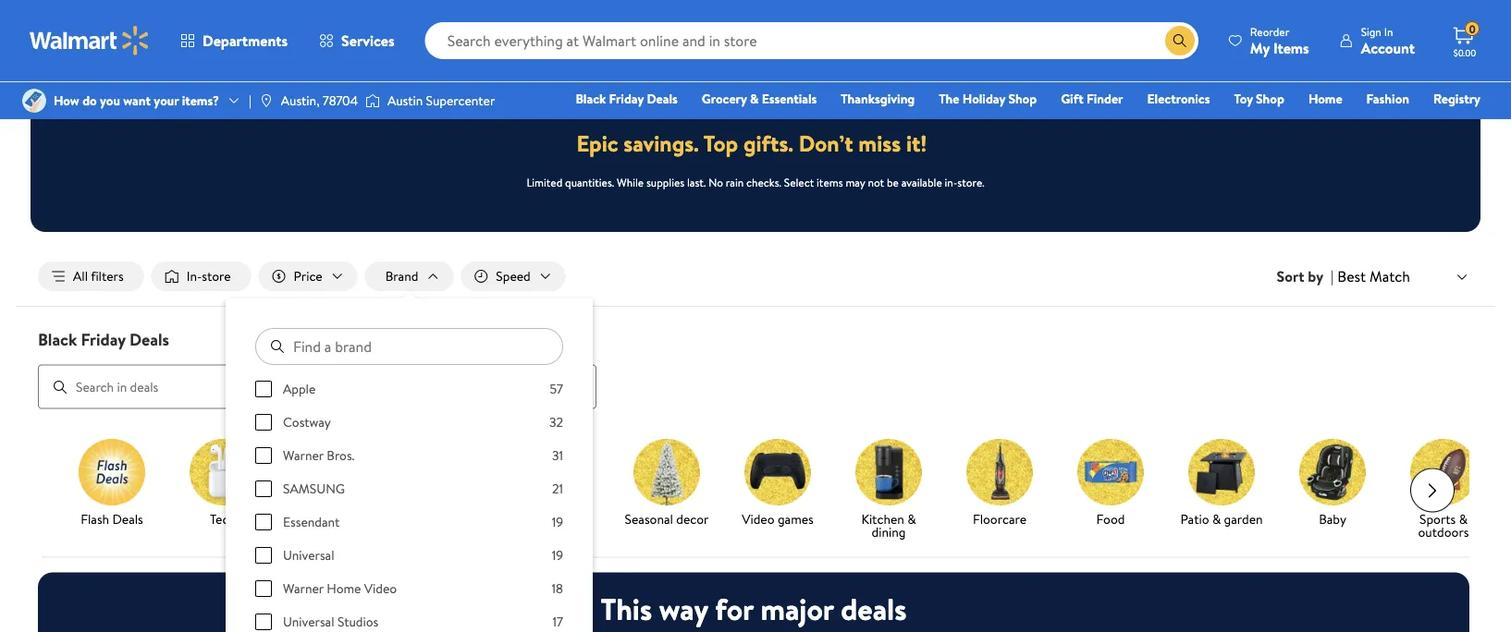 Task type: vqa. For each thing, say whether or not it's contained in the screenshot.
first Shop
yes



Task type: locate. For each thing, give the bounding box(es) containing it.
21
[[552, 480, 563, 498]]

thanksgiving link
[[833, 89, 923, 109]]

gift finder link
[[1053, 89, 1131, 109]]

don't
[[799, 128, 853, 159]]

in-
[[187, 267, 202, 285]]

flash deals
[[81, 510, 143, 528]]

epic
[[577, 128, 618, 159]]

19 up 18
[[552, 547, 563, 565]]

home up universal studios
[[327, 580, 361, 598]]

home
[[1308, 90, 1342, 108], [327, 580, 361, 598]]

18
[[552, 580, 563, 598]]

walmart image
[[30, 26, 150, 55]]

shop right holiday
[[1008, 90, 1037, 108]]

store.
[[957, 174, 984, 190]]

1 horizontal spatial black friday deals
[[576, 90, 678, 108]]

friday down "filters"
[[81, 328, 125, 351]]

1 vertical spatial fashion
[[535, 510, 577, 528]]

flash deals image
[[79, 439, 145, 505]]

patio
[[1180, 510, 1209, 528]]

deals up savings.
[[647, 90, 678, 108]]

fashion link up debit
[[1358, 89, 1418, 109]]

fashion down 21
[[535, 510, 577, 528]]

seasonal decor
[[625, 510, 709, 528]]

shop video games image
[[744, 439, 811, 505]]

2 universal from the top
[[283, 613, 334, 631]]

0 horizontal spatial video
[[364, 580, 397, 598]]

registry one debit
[[1339, 90, 1481, 134]]

2 vertical spatial deals
[[112, 510, 143, 528]]

price button
[[259, 262, 358, 291]]

$0.00
[[1454, 46, 1476, 59]]

video games link
[[730, 439, 826, 530]]

None checkbox
[[255, 381, 272, 398], [255, 448, 272, 464], [255, 514, 272, 531], [255, 548, 272, 564], [255, 581, 272, 597], [255, 381, 272, 398], [255, 448, 272, 464], [255, 514, 272, 531], [255, 548, 272, 564], [255, 581, 272, 597]]

finder
[[1087, 90, 1123, 108]]

registry
[[1433, 90, 1481, 108]]

way
[[659, 589, 708, 630]]

brand button
[[365, 262, 453, 291]]

1 vertical spatial warner
[[283, 580, 324, 598]]

tech
[[210, 510, 236, 528]]

for
[[715, 589, 753, 630]]

Black Friday Deals search field
[[16, 328, 1495, 409]]

bros.
[[327, 447, 355, 465]]

universal for universal studios
[[283, 613, 334, 631]]

the holiday shop
[[939, 90, 1037, 108]]

fashion
[[1366, 90, 1409, 108], [535, 510, 577, 528]]

black friday deals link
[[567, 89, 686, 109]]

0 vertical spatial fashion
[[1366, 90, 1409, 108]]

1 vertical spatial universal
[[283, 613, 334, 631]]

search image
[[53, 380, 68, 395]]

Find a brand search field
[[255, 328, 563, 365]]

floorcare link
[[952, 439, 1048, 530]]

deals inside "black friday deals" link
[[647, 90, 678, 108]]

2 shop from the left
[[1256, 90, 1284, 108]]

2 19 from the top
[[552, 547, 563, 565]]

1 warner from the top
[[283, 447, 324, 465]]

shop food image
[[1077, 439, 1144, 505]]

& inside sports & outdoors
[[1459, 510, 1468, 528]]

0 horizontal spatial fashion
[[535, 510, 577, 528]]

search icon image
[[1172, 33, 1187, 48]]

black up search icon
[[38, 328, 77, 351]]

epic savings. top gifts. don't miss it!
[[577, 128, 927, 159]]

decor
[[676, 510, 709, 528]]

friday inside search field
[[81, 328, 125, 351]]

all
[[73, 267, 88, 285]]

0 vertical spatial black
[[576, 90, 606, 108]]

may
[[846, 174, 865, 190]]

1 universal from the top
[[283, 547, 334, 565]]

| right by
[[1331, 266, 1334, 287]]

2 warner from the top
[[283, 580, 324, 598]]

shop right toy
[[1256, 90, 1284, 108]]

0 vertical spatial black friday deals
[[576, 90, 678, 108]]

black friday deals down "filters"
[[38, 328, 169, 351]]

& inside kitchen & dining
[[907, 510, 916, 528]]

universal down warner home video
[[283, 613, 334, 631]]

1 vertical spatial home
[[327, 580, 361, 598]]

shop fashion image
[[522, 439, 589, 505]]

deals right flash
[[112, 510, 143, 528]]

universal studios
[[283, 613, 378, 631]]

patio & garden
[[1180, 510, 1263, 528]]

warner up universal studios
[[283, 580, 324, 598]]

0 horizontal spatial |
[[249, 92, 251, 110]]

0 vertical spatial deals
[[647, 90, 678, 108]]

0 horizontal spatial shop
[[1008, 90, 1037, 108]]

dining
[[872, 523, 906, 541]]

tech link
[[175, 439, 271, 530]]

1 vertical spatial |
[[1331, 266, 1334, 287]]

1 19 from the top
[[552, 513, 563, 531]]

video up the studios
[[364, 580, 397, 598]]

& for outdoors
[[1459, 510, 1468, 528]]

None checkbox
[[255, 414, 272, 431], [255, 481, 272, 498], [255, 614, 272, 631], [255, 414, 272, 431], [255, 481, 272, 498], [255, 614, 272, 631]]

 image left austin,
[[259, 93, 274, 108]]

0 vertical spatial fashion link
[[1358, 89, 1418, 109]]

1 vertical spatial friday
[[81, 328, 125, 351]]

black
[[576, 90, 606, 108], [38, 328, 77, 351]]

warner
[[283, 447, 324, 465], [283, 580, 324, 598]]

video left games
[[742, 510, 775, 528]]

0 vertical spatial home
[[1308, 90, 1342, 108]]

universal
[[283, 547, 334, 565], [283, 613, 334, 631]]

& right sports
[[1459, 510, 1468, 528]]

 image
[[365, 92, 380, 110]]

fashion link
[[1358, 89, 1418, 109], [508, 439, 604, 530]]

0 vertical spatial |
[[249, 92, 251, 110]]

0 vertical spatial warner
[[283, 447, 324, 465]]

group containing apple
[[255, 380, 563, 633]]

1 vertical spatial video
[[364, 580, 397, 598]]

0 vertical spatial video
[[742, 510, 775, 528]]

deals down in-store button
[[129, 328, 169, 351]]

universal for universal
[[283, 547, 334, 565]]

major
[[761, 589, 834, 630]]

& right dining
[[907, 510, 916, 528]]

0 horizontal spatial  image
[[22, 89, 46, 113]]

home link
[[1300, 89, 1351, 109]]

walmart+
[[1425, 116, 1481, 134]]

services button
[[303, 18, 410, 63]]

essentials
[[762, 90, 817, 108]]

group
[[255, 380, 563, 633]]

Search in deals search field
[[38, 365, 596, 409]]

brand
[[385, 267, 418, 285]]

1 vertical spatial 19
[[552, 547, 563, 565]]

shop sports & outdoors image
[[1410, 439, 1477, 505]]

video
[[742, 510, 775, 528], [364, 580, 397, 598]]

1 horizontal spatial  image
[[259, 93, 274, 108]]

quantities.
[[565, 174, 614, 190]]

&
[[750, 90, 759, 108], [907, 510, 916, 528], [1212, 510, 1221, 528], [1459, 510, 1468, 528]]

1 horizontal spatial video
[[742, 510, 775, 528]]

sort by |
[[1277, 266, 1334, 287]]

0 vertical spatial 19
[[552, 513, 563, 531]]

austin, 78704
[[281, 92, 358, 110]]

1 horizontal spatial |
[[1331, 266, 1334, 287]]

& right grocery
[[750, 90, 759, 108]]

home up one at the right top of the page
[[1308, 90, 1342, 108]]

deals inside flash deals link
[[112, 510, 143, 528]]

while
[[617, 174, 644, 190]]

1 vertical spatial black
[[38, 328, 77, 351]]

no
[[709, 174, 723, 190]]

in
[[1384, 24, 1393, 39]]

1 vertical spatial deals
[[129, 328, 169, 351]]

flash
[[81, 510, 109, 528]]

19 down 21
[[552, 513, 563, 531]]

food link
[[1063, 439, 1159, 530]]

0 horizontal spatial black friday deals
[[38, 328, 169, 351]]

& right patio
[[1212, 510, 1221, 528]]

warner down costway
[[283, 447, 324, 465]]

best match
[[1338, 266, 1410, 287]]

supercenter
[[426, 92, 495, 110]]

outdoors
[[1418, 523, 1469, 541]]

friday up 'epic'
[[609, 90, 644, 108]]

in-
[[945, 174, 957, 190]]

1 horizontal spatial shop
[[1256, 90, 1284, 108]]

austin,
[[281, 92, 320, 110]]

austin
[[387, 92, 423, 110]]

deals
[[841, 589, 907, 630]]

shop tech image
[[190, 439, 256, 505]]

1 vertical spatial black friday deals
[[38, 328, 169, 351]]

0 horizontal spatial black
[[38, 328, 77, 351]]

sports & outdoors link
[[1395, 439, 1492, 542]]

1 vertical spatial fashion link
[[508, 439, 604, 530]]

warner bros.
[[283, 447, 355, 465]]

supplies
[[646, 174, 684, 190]]

 image left how
[[22, 89, 46, 113]]

games
[[778, 510, 814, 528]]

0 horizontal spatial fashion link
[[508, 439, 604, 530]]

video inside video games link
[[742, 510, 775, 528]]

0 horizontal spatial friday
[[81, 328, 125, 351]]

seasonal decor link
[[619, 439, 715, 530]]

fashion link down 32
[[508, 439, 604, 530]]

match
[[1370, 266, 1410, 287]]

| right items?
[[249, 92, 251, 110]]

black friday deals up 'epic'
[[576, 90, 678, 108]]

black up 'epic'
[[576, 90, 606, 108]]

1 horizontal spatial friday
[[609, 90, 644, 108]]

services
[[341, 31, 395, 51]]

all filters
[[73, 267, 124, 285]]

shop floorcare image
[[966, 439, 1033, 505]]

0 vertical spatial universal
[[283, 547, 334, 565]]

 image
[[22, 89, 46, 113], [259, 93, 274, 108]]

black friday deals inside search field
[[38, 328, 169, 351]]

the
[[939, 90, 959, 108]]

universal down essendant
[[283, 547, 334, 565]]

fashion up debit
[[1366, 90, 1409, 108]]

warner home video
[[283, 580, 397, 598]]



Task type: describe. For each thing, give the bounding box(es) containing it.
debit
[[1370, 116, 1401, 134]]

gift
[[1061, 90, 1083, 108]]

food
[[1096, 510, 1125, 528]]

shop baby image
[[1299, 439, 1366, 505]]

78704
[[323, 92, 358, 110]]

apple
[[283, 380, 316, 398]]

sort
[[1277, 266, 1304, 287]]

walmart black friday deals for days image
[[585, 59, 926, 106]]

select
[[784, 174, 814, 190]]

walmart+ link
[[1417, 115, 1489, 135]]

in-store button
[[151, 262, 251, 291]]

electronics
[[1147, 90, 1210, 108]]

one debit link
[[1330, 115, 1410, 135]]

savings.
[[624, 128, 699, 159]]

my
[[1250, 37, 1270, 58]]

shop patio & garden image
[[1188, 439, 1255, 505]]

1 horizontal spatial fashion link
[[1358, 89, 1418, 109]]

best match button
[[1334, 264, 1473, 289]]

one
[[1339, 116, 1367, 134]]

sort and filter section element
[[16, 247, 1495, 306]]

flash deals link
[[64, 439, 160, 530]]

patio & garden link
[[1174, 439, 1270, 530]]

checks.
[[746, 174, 781, 190]]

speed
[[496, 267, 531, 285]]

be
[[887, 174, 899, 190]]

sign
[[1361, 24, 1381, 39]]

grocery
[[702, 90, 747, 108]]

gifts.
[[743, 128, 793, 159]]

items
[[1273, 37, 1309, 58]]

essendant
[[283, 513, 340, 531]]

this
[[601, 589, 652, 630]]

1 shop from the left
[[1008, 90, 1037, 108]]

next slide for chipmodulewithimages list image
[[1410, 468, 1455, 513]]

limited quantities. while supplies last. no rain checks. select items may not be available in-store.
[[527, 174, 984, 190]]

studios
[[337, 613, 378, 631]]

reorder
[[1250, 24, 1289, 39]]

price
[[294, 267, 322, 285]]

 image for how do you want your items?
[[22, 89, 46, 113]]

deals inside black friday deals search field
[[129, 328, 169, 351]]

| inside sort and filter section element
[[1331, 266, 1334, 287]]

0 vertical spatial friday
[[609, 90, 644, 108]]

all filters button
[[38, 262, 144, 291]]

19 for essendant
[[552, 513, 563, 531]]

1 horizontal spatial fashion
[[1366, 90, 1409, 108]]

32
[[549, 413, 563, 431]]

black inside search field
[[38, 328, 77, 351]]

toys
[[322, 510, 346, 528]]

garden
[[1224, 510, 1263, 528]]

grocery & essentials
[[702, 90, 817, 108]]

kitchen
[[861, 510, 904, 528]]

toys link
[[286, 439, 382, 530]]

reorder my items
[[1250, 24, 1309, 58]]

warner for warner home video
[[283, 580, 324, 598]]

1 horizontal spatial home
[[1308, 90, 1342, 108]]

& for garden
[[1212, 510, 1221, 528]]

store
[[202, 267, 231, 285]]

how
[[54, 92, 79, 110]]

in-store
[[187, 267, 231, 285]]

the holiday shop link
[[931, 89, 1045, 109]]

toy
[[1234, 90, 1253, 108]]

seasonal
[[625, 510, 673, 528]]

shop kitchen & dining image
[[855, 439, 922, 505]]

warner for warner bros.
[[283, 447, 324, 465]]

costway
[[283, 413, 331, 431]]

toy shop
[[1234, 90, 1284, 108]]

sports & outdoors
[[1418, 510, 1469, 541]]

shop seasonal image
[[633, 439, 700, 505]]

Search search field
[[425, 22, 1198, 59]]

sign in account
[[1361, 24, 1415, 58]]

do
[[82, 92, 97, 110]]

& for essentials
[[750, 90, 759, 108]]

items?
[[182, 92, 219, 110]]

57
[[550, 380, 563, 398]]

floorcare
[[973, 510, 1027, 528]]

baby link
[[1284, 439, 1381, 530]]

items
[[817, 174, 843, 190]]

kitchen & dining link
[[841, 439, 937, 542]]

want
[[123, 92, 151, 110]]

registry link
[[1425, 89, 1489, 109]]

baby
[[1319, 510, 1346, 528]]

& for dining
[[907, 510, 916, 528]]

shop toys image
[[301, 439, 367, 505]]

by
[[1308, 266, 1323, 287]]

video games
[[742, 510, 814, 528]]

thanksgiving
[[841, 90, 915, 108]]

19 for universal
[[552, 547, 563, 565]]

 image for austin, 78704
[[259, 93, 274, 108]]

1 horizontal spatial black
[[576, 90, 606, 108]]

this way for major deals
[[601, 589, 907, 630]]

Walmart Site-Wide search field
[[425, 22, 1198, 59]]

samsung
[[283, 480, 345, 498]]

available
[[901, 174, 942, 190]]

account
[[1361, 37, 1415, 58]]

filters
[[91, 267, 124, 285]]

austin supercenter
[[387, 92, 495, 110]]

limited
[[527, 174, 562, 190]]

0 horizontal spatial home
[[327, 580, 361, 598]]

0
[[1469, 21, 1476, 37]]

best
[[1338, 266, 1366, 287]]



